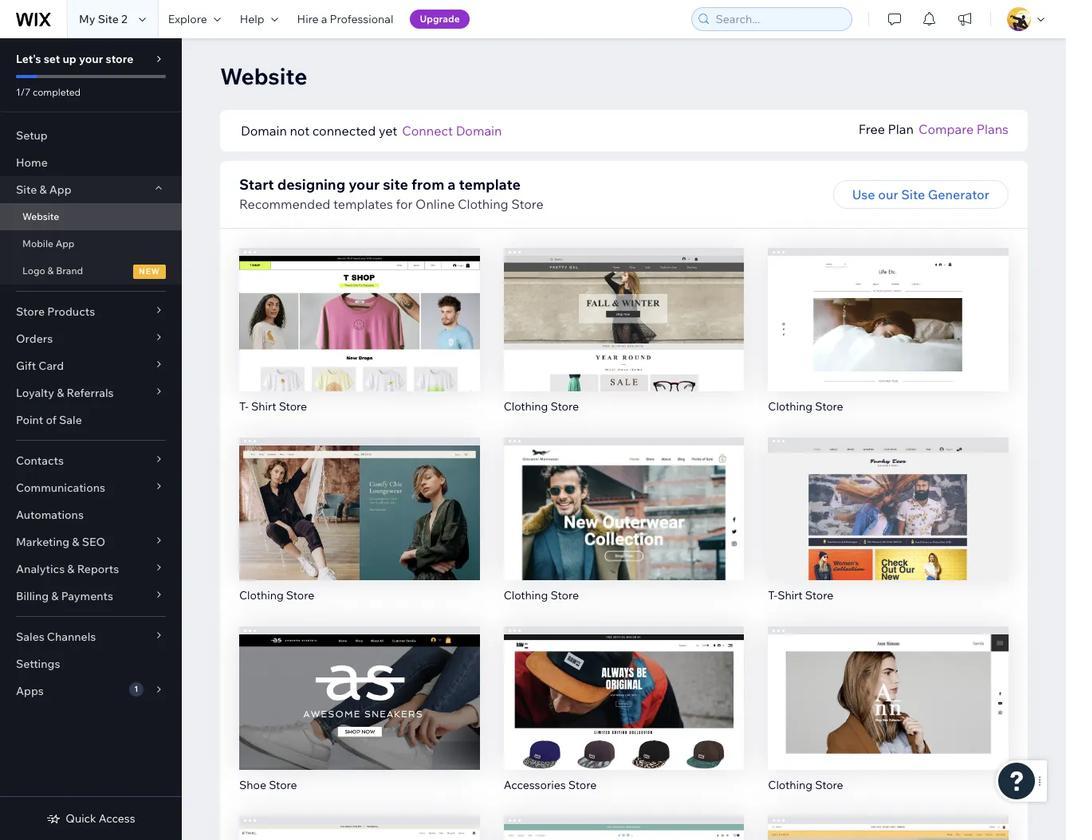 Task type: vqa. For each thing, say whether or not it's contained in the screenshot.
Home
yes



Task type: describe. For each thing, give the bounding box(es) containing it.
marketing & seo button
[[0, 529, 182, 556]]

communications button
[[0, 475, 182, 502]]

templates
[[333, 196, 393, 212]]

start designing your site from a template recommended templates for online clothing store
[[239, 176, 544, 212]]

website inside website link
[[22, 211, 59, 223]]

card
[[39, 359, 64, 373]]

mobile app
[[22, 238, 75, 250]]

website link
[[0, 203, 182, 231]]

orders button
[[0, 325, 182, 353]]

use our site generator button
[[833, 180, 1009, 209]]

home link
[[0, 149, 182, 176]]

app inside mobile app link
[[56, 238, 75, 250]]

let's
[[16, 52, 41, 66]]

professional
[[330, 12, 394, 26]]

& for loyalty
[[57, 386, 64, 400]]

upgrade
[[420, 13, 460, 25]]

settings link
[[0, 651, 182, 678]]

marketing
[[16, 535, 70, 550]]

brand
[[56, 265, 83, 277]]

analytics
[[16, 562, 65, 577]]

quick
[[66, 812, 96, 826]]

free
[[859, 121, 885, 137]]

our
[[878, 187, 899, 203]]

& for billing
[[51, 590, 59, 604]]

store products button
[[0, 298, 182, 325]]

2 domain from the left
[[456, 123, 502, 139]]

sale
[[59, 413, 82, 428]]

plan
[[888, 121, 914, 137]]

store products
[[16, 305, 95, 319]]

t- for t- shirt store
[[239, 399, 249, 414]]

explore
[[168, 12, 207, 26]]

apps
[[16, 684, 44, 699]]

1 horizontal spatial website
[[220, 62, 308, 90]]

channels
[[47, 630, 96, 645]]

my
[[79, 12, 95, 26]]

1/7
[[16, 86, 31, 98]]

help
[[240, 12, 265, 26]]

gift
[[16, 359, 36, 373]]

quick access
[[66, 812, 135, 826]]

seo
[[82, 535, 105, 550]]

domain not connected yet connect domain
[[241, 123, 502, 139]]

your inside start designing your site from a template recommended templates for online clothing store
[[349, 176, 380, 194]]

site & app button
[[0, 176, 182, 203]]

loyalty
[[16, 386, 54, 400]]

1/7 completed
[[16, 86, 81, 98]]

help button
[[230, 0, 288, 38]]

for
[[396, 196, 413, 212]]

upgrade button
[[410, 10, 470, 29]]

shoe store
[[239, 779, 297, 793]]

new
[[139, 266, 160, 277]]

orders
[[16, 332, 53, 346]]

plans
[[977, 121, 1009, 137]]

store
[[106, 52, 134, 66]]

my site 2
[[79, 12, 127, 26]]

accessories
[[504, 779, 566, 793]]

hire a professional
[[297, 12, 394, 26]]

accessories store
[[504, 779, 597, 793]]

logo
[[22, 265, 45, 277]]

billing
[[16, 590, 49, 604]]

sidebar element
[[0, 38, 182, 841]]

1 horizontal spatial site
[[98, 12, 119, 26]]

1 domain from the left
[[241, 123, 287, 139]]

0 vertical spatial a
[[321, 12, 327, 26]]

analytics & reports
[[16, 562, 119, 577]]

gift card button
[[0, 353, 182, 380]]

connect
[[402, 123, 453, 139]]

logo & brand
[[22, 265, 83, 277]]

sales channels
[[16, 630, 96, 645]]

completed
[[33, 86, 81, 98]]

setup
[[16, 128, 48, 143]]

communications
[[16, 481, 105, 495]]

setup link
[[0, 122, 182, 149]]

2
[[121, 12, 127, 26]]

mobile app link
[[0, 231, 182, 258]]

up
[[63, 52, 76, 66]]



Task type: locate. For each thing, give the bounding box(es) containing it.
your
[[79, 52, 103, 66], [349, 176, 380, 194]]

point of sale link
[[0, 407, 182, 434]]

&
[[39, 183, 47, 197], [47, 265, 54, 277], [57, 386, 64, 400], [72, 535, 79, 550], [67, 562, 75, 577], [51, 590, 59, 604]]

0 horizontal spatial a
[[321, 12, 327, 26]]

app up website link
[[49, 183, 71, 197]]

point of sale
[[16, 413, 82, 428]]

1 vertical spatial website
[[22, 211, 59, 223]]

0 vertical spatial shirt
[[251, 399, 276, 414]]

1
[[134, 684, 138, 695]]

loyalty & referrals button
[[0, 380, 182, 407]]

t-shirt store
[[768, 589, 834, 603]]

app right mobile
[[56, 238, 75, 250]]

0 vertical spatial your
[[79, 52, 103, 66]]

analytics & reports button
[[0, 556, 182, 583]]

contacts
[[16, 454, 64, 468]]

access
[[99, 812, 135, 826]]

Search... field
[[711, 8, 847, 30]]

compare plans button
[[919, 120, 1009, 139]]

1 horizontal spatial t-
[[768, 589, 778, 603]]

payments
[[61, 590, 113, 604]]

& for site
[[39, 183, 47, 197]]

site left 2
[[98, 12, 119, 26]]

site inside popup button
[[16, 183, 37, 197]]

app
[[49, 183, 71, 197], [56, 238, 75, 250]]

0 horizontal spatial shirt
[[251, 399, 276, 414]]

1 horizontal spatial your
[[349, 176, 380, 194]]

shirt for t- shirt store
[[251, 399, 276, 414]]

1 vertical spatial shirt
[[778, 589, 803, 603]]

products
[[47, 305, 95, 319]]

compare
[[919, 121, 974, 137]]

referrals
[[67, 386, 114, 400]]

domain left not
[[241, 123, 287, 139]]

online
[[416, 196, 455, 212]]

website down help button on the left top of the page
[[220, 62, 308, 90]]

billing & payments
[[16, 590, 113, 604]]

clothing inside start designing your site from a template recommended templates for online clothing store
[[458, 196, 509, 212]]

site right our at the right top of page
[[902, 187, 926, 203]]

1 horizontal spatial domain
[[456, 123, 502, 139]]

connect domain button
[[402, 121, 502, 140]]

a
[[321, 12, 327, 26], [448, 176, 456, 194]]

hire
[[297, 12, 319, 26]]

website
[[220, 62, 308, 90], [22, 211, 59, 223]]

mobile
[[22, 238, 53, 250]]

start
[[239, 176, 274, 194]]

sales
[[16, 630, 44, 645]]

& right billing
[[51, 590, 59, 604]]

connected
[[313, 123, 376, 139]]

0 horizontal spatial t-
[[239, 399, 249, 414]]

2 horizontal spatial site
[[902, 187, 926, 203]]

a right 'from'
[[448, 176, 456, 194]]

from
[[412, 176, 445, 194]]

t-
[[239, 399, 249, 414], [768, 589, 778, 603]]

use our site generator
[[853, 187, 990, 203]]

home
[[16, 156, 48, 170]]

settings
[[16, 657, 60, 672]]

contacts button
[[0, 448, 182, 475]]

sales channels button
[[0, 624, 182, 651]]

0 horizontal spatial website
[[22, 211, 59, 223]]

t- shirt store
[[239, 399, 307, 414]]

generator
[[928, 187, 990, 203]]

your inside sidebar element
[[79, 52, 103, 66]]

set
[[44, 52, 60, 66]]

designing
[[277, 176, 346, 194]]

store
[[512, 196, 544, 212], [16, 305, 45, 319], [279, 399, 307, 414], [551, 399, 579, 414], [815, 399, 844, 414], [286, 589, 315, 603], [551, 589, 579, 603], [806, 589, 834, 603], [269, 779, 297, 793], [569, 779, 597, 793], [815, 779, 844, 793]]

1 vertical spatial your
[[349, 176, 380, 194]]

0 horizontal spatial site
[[16, 183, 37, 197]]

& inside popup button
[[72, 535, 79, 550]]

0 vertical spatial website
[[220, 62, 308, 90]]

1 horizontal spatial shirt
[[778, 589, 803, 603]]

edit
[[348, 299, 372, 315], [612, 299, 636, 315], [877, 299, 901, 315], [348, 489, 372, 505], [612, 489, 636, 505], [877, 489, 901, 505], [348, 678, 372, 694], [612, 678, 636, 694], [877, 678, 901, 694]]

& right loyalty
[[57, 386, 64, 400]]

billing & payments button
[[0, 583, 182, 610]]

clothing store
[[504, 399, 579, 414], [768, 399, 844, 414], [239, 589, 315, 603], [504, 589, 579, 603], [768, 779, 844, 793]]

view
[[345, 333, 374, 348], [609, 333, 639, 348], [874, 333, 904, 348], [345, 522, 374, 538], [609, 522, 639, 538], [874, 522, 904, 538], [345, 712, 374, 728], [609, 712, 639, 728], [874, 712, 904, 728]]

& for logo
[[47, 265, 54, 277]]

site inside button
[[902, 187, 926, 203]]

1 vertical spatial t-
[[768, 589, 778, 603]]

a inside start designing your site from a template recommended templates for online clothing store
[[448, 176, 456, 194]]

1 horizontal spatial a
[[448, 176, 456, 194]]

domain
[[241, 123, 287, 139], [456, 123, 502, 139]]

& right "logo"
[[47, 265, 54, 277]]

& left reports
[[67, 562, 75, 577]]

quick access button
[[47, 812, 135, 826]]

domain right connect on the left top of page
[[456, 123, 502, 139]]

shirt for t-shirt store
[[778, 589, 803, 603]]

hire a professional link
[[288, 0, 403, 38]]

0 horizontal spatial your
[[79, 52, 103, 66]]

yet
[[379, 123, 397, 139]]

& for analytics
[[67, 562, 75, 577]]

your up templates
[[349, 176, 380, 194]]

shoe
[[239, 779, 266, 793]]

edit button
[[326, 293, 393, 321], [591, 293, 658, 321], [855, 293, 922, 321], [326, 482, 393, 511], [591, 482, 658, 511], [855, 482, 922, 511], [326, 672, 393, 701], [591, 672, 658, 701], [855, 672, 922, 701]]

a right hire
[[321, 12, 327, 26]]

template
[[459, 176, 521, 194]]

store inside start designing your site from a template recommended templates for online clothing store
[[512, 196, 544, 212]]

reports
[[77, 562, 119, 577]]

automations
[[16, 508, 84, 523]]

point
[[16, 413, 43, 428]]

not
[[290, 123, 310, 139]]

use
[[853, 187, 876, 203]]

1 vertical spatial app
[[56, 238, 75, 250]]

gift card
[[16, 359, 64, 373]]

your right up
[[79, 52, 103, 66]]

site down the home
[[16, 183, 37, 197]]

site
[[383, 176, 408, 194]]

of
[[46, 413, 57, 428]]

site & app
[[16, 183, 71, 197]]

0 vertical spatial t-
[[239, 399, 249, 414]]

0 vertical spatial app
[[49, 183, 71, 197]]

1 vertical spatial a
[[448, 176, 456, 194]]

website down 'site & app'
[[22, 211, 59, 223]]

loyalty & referrals
[[16, 386, 114, 400]]

& left 'seo'
[[72, 535, 79, 550]]

& inside popup button
[[39, 183, 47, 197]]

store inside popup button
[[16, 305, 45, 319]]

t- for t-shirt store
[[768, 589, 778, 603]]

app inside site & app popup button
[[49, 183, 71, 197]]

0 horizontal spatial domain
[[241, 123, 287, 139]]

& for marketing
[[72, 535, 79, 550]]

& down the home
[[39, 183, 47, 197]]



